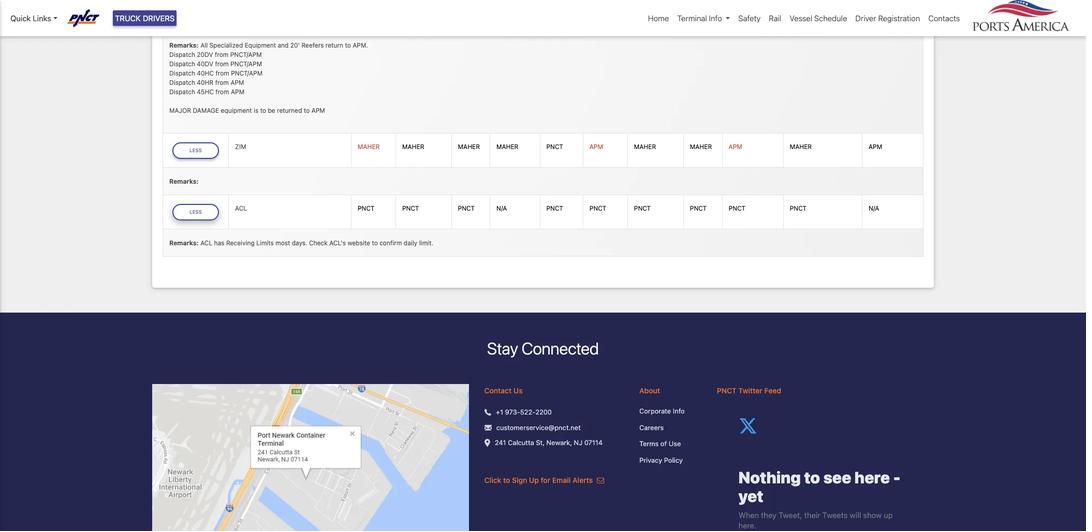 Task type: describe. For each thing, give the bounding box(es) containing it.
email
[[553, 476, 571, 485]]

nj
[[574, 439, 583, 447]]

us
[[514, 387, 523, 395]]

info for terminal info
[[710, 13, 723, 23]]

quick
[[10, 13, 31, 23]]

vessel
[[790, 13, 813, 23]]

registration
[[879, 13, 921, 23]]

remarks: for remarks:
[[169, 178, 199, 185]]

truck
[[115, 13, 141, 23]]

major
[[169, 107, 191, 114]]

corporate
[[640, 407, 672, 416]]

pnct twitter feed
[[717, 387, 782, 395]]

from right 45hc
[[216, 88, 229, 96]]

1 maher from the left
[[358, 143, 380, 151]]

2 vertical spatial pnct/apm
[[231, 69, 263, 77]]

check
[[309, 239, 328, 247]]

sign
[[512, 476, 528, 485]]

limits
[[257, 239, 274, 247]]

click
[[485, 476, 502, 485]]

limit.
[[419, 239, 434, 247]]

driver registration
[[856, 13, 921, 23]]

apm.
[[353, 41, 368, 49]]

3 dispatch from the top
[[169, 69, 195, 77]]

remarks: all specialized equipment and 20' reefers return to apm. dispatch 20dv from pnct/apm dispatch 40dv from pnct/apm dispatch 40hc from pnct/apm dispatch 40hr from apm dispatch 45hc from apm
[[169, 41, 368, 96]]

connected
[[522, 339, 599, 358]]

contact
[[485, 387, 512, 395]]

daily
[[404, 239, 418, 247]]

privacy policy
[[640, 456, 683, 465]]

stay connected
[[488, 339, 599, 358]]

45hc
[[197, 88, 214, 96]]

equipment
[[221, 107, 252, 114]]

returned
[[277, 107, 302, 114]]

rail
[[770, 13, 782, 23]]

use
[[669, 440, 681, 448]]

to left sign
[[504, 476, 511, 485]]

links
[[33, 13, 51, 23]]

truck drivers link
[[113, 10, 177, 26]]

safety
[[739, 13, 761, 23]]

for
[[541, 476, 551, 485]]

stay
[[488, 339, 518, 358]]

+1
[[496, 408, 504, 417]]

is
[[254, 107, 259, 114]]

to inside remarks: all specialized equipment and 20' reefers return to apm. dispatch 20dv from pnct/apm dispatch 40dv from pnct/apm dispatch 40hc from pnct/apm dispatch 40hr from apm dispatch 45hc from apm
[[345, 41, 351, 49]]

40hc
[[197, 69, 214, 77]]

07114
[[585, 439, 603, 447]]

0 vertical spatial pnct/apm
[[230, 51, 262, 58]]

website
[[348, 239, 370, 247]]

twitter
[[739, 387, 763, 395]]

click to sign up for email alerts
[[485, 476, 595, 485]]

6 maher from the left
[[691, 143, 713, 151]]

1 n/a from the left
[[497, 205, 507, 213]]

info for corporate info
[[673, 407, 685, 416]]

quick links
[[10, 13, 51, 23]]

+1 973-522-2200
[[496, 408, 552, 417]]

2200
[[536, 408, 552, 417]]

careers link
[[640, 423, 702, 433]]

driver registration link
[[852, 8, 925, 28]]

return
[[326, 41, 344, 49]]

policy
[[665, 456, 683, 465]]

vessel schedule link
[[786, 8, 852, 28]]

from down specialized
[[215, 51, 229, 58]]

241
[[495, 439, 506, 447]]

acl's
[[330, 239, 346, 247]]

corporate info
[[640, 407, 685, 416]]

contacts link
[[925, 8, 965, 28]]

to right is
[[260, 107, 266, 114]]

feed
[[765, 387, 782, 395]]

2 maher from the left
[[403, 143, 425, 151]]

zim
[[235, 143, 246, 151]]

careers
[[640, 424, 664, 432]]

5 dispatch from the top
[[169, 88, 195, 96]]

973-
[[505, 408, 521, 417]]

reefers
[[302, 41, 324, 49]]



Task type: vqa. For each thing, say whether or not it's contained in the screenshot.
fifth 'Maher' from right
yes



Task type: locate. For each thing, give the bounding box(es) containing it.
to left confirm
[[372, 239, 378, 247]]

2 vertical spatial remarks:
[[169, 239, 199, 247]]

20dv
[[197, 51, 213, 58]]

acl
[[235, 205, 247, 213], [201, 239, 213, 247]]

2 n/a from the left
[[869, 205, 880, 213]]

0 vertical spatial remarks:
[[169, 41, 199, 49]]

dispatch
[[169, 51, 195, 58], [169, 60, 195, 68], [169, 69, 195, 77], [169, 79, 195, 86], [169, 88, 195, 96]]

less for zim
[[190, 148, 202, 153]]

schedule
[[815, 13, 848, 23]]

2 dispatch from the top
[[169, 60, 195, 68]]

pnct
[[547, 143, 564, 151], [358, 205, 375, 213], [403, 205, 419, 213], [458, 205, 475, 213], [547, 205, 564, 213], [590, 205, 607, 213], [635, 205, 651, 213], [691, 205, 707, 213], [729, 205, 746, 213], [790, 205, 807, 213], [717, 387, 737, 395]]

1 horizontal spatial acl
[[235, 205, 247, 213]]

most
[[276, 239, 290, 247]]

less button up has
[[173, 204, 219, 221]]

0 horizontal spatial info
[[673, 407, 685, 416]]

be
[[268, 107, 275, 114]]

dispatch left 20dv
[[169, 51, 195, 58]]

from
[[215, 51, 229, 58], [215, 60, 229, 68], [216, 69, 229, 77], [215, 79, 229, 86], [216, 88, 229, 96]]

driver
[[856, 13, 877, 23]]

dispatch left 40dv
[[169, 60, 195, 68]]

less button for zim
[[173, 143, 219, 159]]

envelope o image
[[597, 477, 605, 485]]

dispatch left 40hr
[[169, 79, 195, 86]]

n/a
[[497, 205, 507, 213], [869, 205, 880, 213]]

remarks: for remarks: all specialized equipment and 20' reefers return to apm. dispatch 20dv from pnct/apm dispatch 40dv from pnct/apm dispatch 40hc from pnct/apm dispatch 40hr from apm dispatch 45hc from apm
[[169, 41, 199, 49]]

all
[[201, 41, 208, 49]]

2 less from the top
[[190, 209, 202, 215]]

+1 973-522-2200 link
[[496, 408, 552, 418]]

241 calcutta st, newark, nj 07114 link
[[495, 438, 603, 449]]

40dv
[[197, 60, 214, 68]]

from right 40hc
[[216, 69, 229, 77]]

3 remarks: from the top
[[169, 239, 199, 247]]

less button down damage
[[173, 143, 219, 159]]

drivers
[[143, 13, 175, 23]]

vessel schedule
[[790, 13, 848, 23]]

safety link
[[735, 8, 765, 28]]

4 dispatch from the top
[[169, 79, 195, 86]]

newark,
[[547, 439, 572, 447]]

1 horizontal spatial n/a
[[869, 205, 880, 213]]

terms
[[640, 440, 659, 448]]

1 vertical spatial info
[[673, 407, 685, 416]]

0 vertical spatial less
[[190, 148, 202, 153]]

dispatch up major
[[169, 88, 195, 96]]

receiving
[[226, 239, 255, 247]]

1 less from the top
[[190, 148, 202, 153]]

to
[[345, 41, 351, 49], [260, 107, 266, 114], [304, 107, 310, 114], [372, 239, 378, 247], [504, 476, 511, 485]]

less button
[[173, 143, 219, 159], [173, 204, 219, 221]]

rail link
[[765, 8, 786, 28]]

from right 40hr
[[215, 79, 229, 86]]

up
[[529, 476, 539, 485]]

days.
[[292, 239, 308, 247]]

corporate info link
[[640, 407, 702, 417]]

alerts
[[573, 476, 593, 485]]

of
[[661, 440, 667, 448]]

522-
[[521, 408, 536, 417]]

customerservice@pnct.net link
[[497, 423, 581, 433]]

terms of use
[[640, 440, 681, 448]]

1 remarks: from the top
[[169, 41, 199, 49]]

terminal info
[[678, 13, 723, 23]]

privacy
[[640, 456, 663, 465]]

7 maher from the left
[[790, 143, 812, 151]]

1 less button from the top
[[173, 143, 219, 159]]

0 vertical spatial info
[[710, 13, 723, 23]]

1 vertical spatial remarks:
[[169, 178, 199, 185]]

1 vertical spatial acl
[[201, 239, 213, 247]]

about
[[640, 387, 661, 395]]

0 horizontal spatial n/a
[[497, 205, 507, 213]]

20'
[[291, 41, 300, 49]]

terminal info link
[[674, 8, 735, 28]]

customerservice@pnct.net
[[497, 424, 581, 432]]

4 maher from the left
[[497, 143, 519, 151]]

1 dispatch from the top
[[169, 51, 195, 58]]

has
[[214, 239, 225, 247]]

to left apm.
[[345, 41, 351, 49]]

contact us
[[485, 387, 523, 395]]

specialized
[[210, 41, 243, 49]]

apm
[[231, 79, 244, 86], [231, 88, 245, 96], [312, 107, 325, 114], [590, 143, 604, 151], [729, 143, 743, 151], [869, 143, 883, 151]]

home link
[[644, 8, 674, 28]]

less
[[190, 148, 202, 153], [190, 209, 202, 215]]

info right terminal
[[710, 13, 723, 23]]

5 maher from the left
[[635, 143, 657, 151]]

0 vertical spatial less button
[[173, 143, 219, 159]]

from right 40dv
[[215, 60, 229, 68]]

contacts
[[929, 13, 961, 23]]

calcutta
[[508, 439, 535, 447]]

major damage equipment is to be returned to apm
[[169, 107, 325, 114]]

less button for acl
[[173, 204, 219, 221]]

1 vertical spatial less
[[190, 209, 202, 215]]

privacy policy link
[[640, 456, 702, 466]]

2 remarks: from the top
[[169, 178, 199, 185]]

acl up receiving
[[235, 205, 247, 213]]

2 less button from the top
[[173, 204, 219, 221]]

remarks: for remarks: acl has receiving limits most days.  check acl's website to confirm daily limit.
[[169, 239, 199, 247]]

confirm
[[380, 239, 402, 247]]

1 vertical spatial less button
[[173, 204, 219, 221]]

click to sign up for email alerts link
[[485, 476, 605, 485]]

3 maher from the left
[[458, 143, 480, 151]]

40hr
[[197, 79, 214, 86]]

maher
[[358, 143, 380, 151], [403, 143, 425, 151], [458, 143, 480, 151], [497, 143, 519, 151], [635, 143, 657, 151], [691, 143, 713, 151], [790, 143, 812, 151]]

equipment
[[245, 41, 276, 49]]

terms of use link
[[640, 439, 702, 450]]

st,
[[536, 439, 545, 447]]

1 vertical spatial pnct/apm
[[231, 60, 262, 68]]

remarks: acl has receiving limits most days.  check acl's website to confirm daily limit.
[[169, 239, 434, 247]]

241 calcutta st, newark, nj 07114
[[495, 439, 603, 447]]

0 horizontal spatial acl
[[201, 239, 213, 247]]

dispatch left 40hc
[[169, 69, 195, 77]]

to right returned
[[304, 107, 310, 114]]

terminal
[[678, 13, 708, 23]]

acl left has
[[201, 239, 213, 247]]

pnct/apm
[[230, 51, 262, 58], [231, 60, 262, 68], [231, 69, 263, 77]]

damage
[[193, 107, 219, 114]]

info up careers 'link' on the bottom of the page
[[673, 407, 685, 416]]

0 vertical spatial acl
[[235, 205, 247, 213]]

remarks: inside remarks: all specialized equipment and 20' reefers return to apm. dispatch 20dv from pnct/apm dispatch 40dv from pnct/apm dispatch 40hc from pnct/apm dispatch 40hr from apm dispatch 45hc from apm
[[169, 41, 199, 49]]

1 horizontal spatial info
[[710, 13, 723, 23]]

quick links link
[[10, 12, 57, 24]]

less for acl
[[190, 209, 202, 215]]

truck drivers
[[115, 13, 175, 23]]

info
[[710, 13, 723, 23], [673, 407, 685, 416]]



